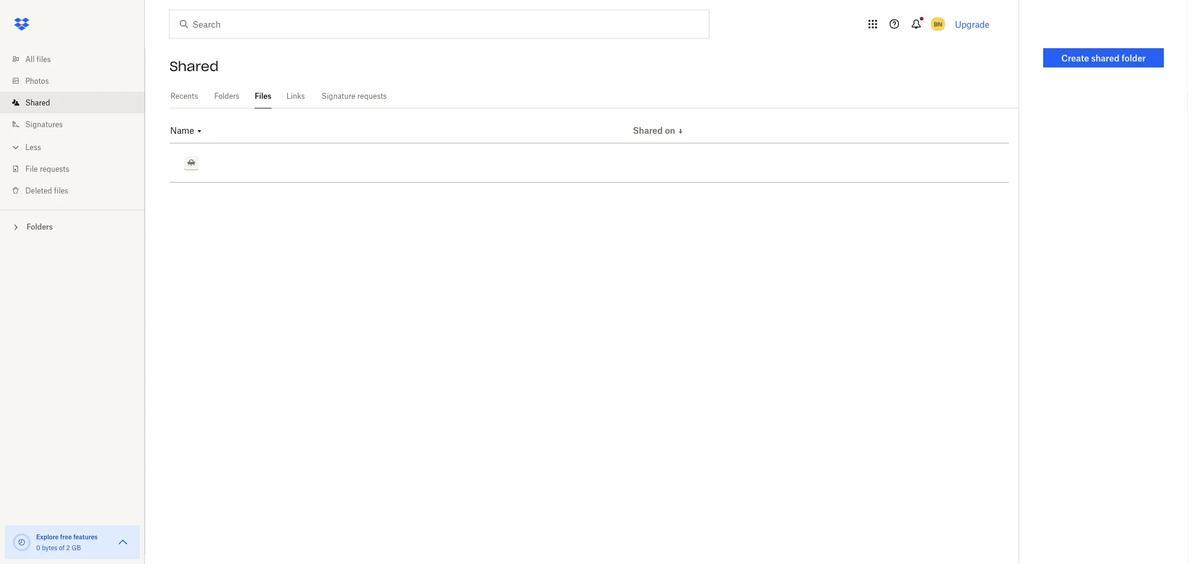 Task type: vqa. For each thing, say whether or not it's contained in the screenshot.
Signature at the top left of the page
yes



Task type: locate. For each thing, give the bounding box(es) containing it.
files right "deleted"
[[54, 186, 68, 195]]

photos
[[25, 76, 49, 85]]

1 vertical spatial shared
[[25, 98, 50, 107]]

folders
[[214, 92, 240, 101], [27, 223, 53, 232]]

all
[[25, 55, 35, 64]]

folders button
[[0, 218, 145, 236]]

1 vertical spatial requests
[[40, 164, 69, 174]]

files for all files
[[37, 55, 51, 64]]

Search in folder "Dropbox" text field
[[193, 18, 684, 31]]

shared inside popup button
[[633, 126, 663, 136]]

0 horizontal spatial folders
[[27, 223, 53, 232]]

template stateless image inside shared on popup button
[[677, 128, 684, 135]]

0 horizontal spatial template stateless image
[[196, 128, 203, 135]]

1 horizontal spatial shared
[[170, 58, 219, 75]]

template stateless image for name
[[196, 128, 203, 135]]

0 vertical spatial files
[[37, 55, 51, 64]]

explore free features 0 bytes of 2 gb
[[36, 534, 98, 552]]

files right all
[[37, 55, 51, 64]]

signature requests link
[[320, 84, 389, 107]]

deleted files
[[25, 186, 68, 195]]

1 horizontal spatial requests
[[357, 92, 387, 101]]

1 horizontal spatial files
[[54, 186, 68, 195]]

tab list
[[170, 84, 1019, 109]]

2 vertical spatial shared
[[633, 126, 663, 136]]

2 template stateless image from the left
[[196, 128, 203, 135]]

of
[[59, 545, 65, 552]]

requests for file requests
[[40, 164, 69, 174]]

links link
[[286, 84, 305, 107]]

folders down "deleted"
[[27, 223, 53, 232]]

dropbox image
[[10, 12, 34, 36]]

folders left files
[[214, 92, 240, 101]]

requests right signature on the top
[[357, 92, 387, 101]]

1 vertical spatial folders
[[27, 223, 53, 232]]

create shared folder button
[[1043, 48, 1164, 68]]

0 horizontal spatial shared
[[25, 98, 50, 107]]

bytes
[[42, 545, 57, 552]]

1 horizontal spatial template stateless image
[[677, 128, 684, 135]]

recents
[[171, 92, 198, 101]]

requests inside signature requests link
[[357, 92, 387, 101]]

template stateless image right name
[[196, 128, 203, 135]]

list
[[0, 41, 145, 210]]

template stateless image
[[677, 128, 684, 135], [196, 128, 203, 135]]

quota usage element
[[12, 534, 31, 553]]

0 vertical spatial shared
[[170, 58, 219, 75]]

files
[[255, 92, 271, 101]]

0
[[36, 545, 40, 552]]

0 vertical spatial folders
[[214, 92, 240, 101]]

0 horizontal spatial requests
[[40, 164, 69, 174]]

requests inside file requests link
[[40, 164, 69, 174]]

free
[[60, 534, 72, 541]]

shared left the on
[[633, 126, 663, 136]]

0 horizontal spatial files
[[37, 55, 51, 64]]

requests
[[357, 92, 387, 101], [40, 164, 69, 174]]

less
[[25, 143, 41, 152]]

requests right file
[[40, 164, 69, 174]]

1 template stateless image from the left
[[677, 128, 684, 135]]

tab list containing recents
[[170, 84, 1019, 109]]

shared
[[170, 58, 219, 75], [25, 98, 50, 107], [633, 126, 663, 136]]

requests for signature requests
[[357, 92, 387, 101]]

0 vertical spatial requests
[[357, 92, 387, 101]]

signatures link
[[10, 113, 145, 135]]

template stateless image inside name dropdown button
[[196, 128, 203, 135]]

deleted
[[25, 186, 52, 195]]

1 vertical spatial files
[[54, 186, 68, 195]]

template stateless image right the on
[[677, 128, 684, 135]]

shared up the recents link
[[170, 58, 219, 75]]

template stateless image for shared on
[[677, 128, 684, 135]]

all files
[[25, 55, 51, 64]]

shared
[[1091, 53, 1120, 63]]

create shared folder
[[1062, 53, 1146, 63]]

shared down photos
[[25, 98, 50, 107]]

files
[[37, 55, 51, 64], [54, 186, 68, 195]]

2 horizontal spatial shared
[[633, 126, 663, 136]]

name button
[[170, 126, 203, 137]]

file requests
[[25, 164, 69, 174]]

name
[[170, 126, 194, 136]]

bn button
[[929, 14, 948, 34]]



Task type: describe. For each thing, give the bounding box(es) containing it.
upgrade
[[955, 19, 990, 29]]

files link
[[255, 84, 272, 107]]

signature requests
[[322, 92, 387, 101]]

shared link
[[10, 92, 145, 113]]

create
[[1062, 53, 1089, 63]]

folders inside button
[[27, 223, 53, 232]]

on
[[665, 126, 675, 136]]

folder
[[1122, 53, 1146, 63]]

2
[[66, 545, 70, 552]]

files for deleted files
[[54, 186, 68, 195]]

explore
[[36, 534, 59, 541]]

file
[[25, 164, 38, 174]]

shared on
[[633, 126, 675, 136]]

shared inside 'link'
[[25, 98, 50, 107]]

less image
[[10, 142, 22, 154]]

features
[[73, 534, 98, 541]]

folders link
[[214, 84, 240, 107]]

list containing all files
[[0, 41, 145, 210]]

signature
[[322, 92, 355, 101]]

upgrade link
[[955, 19, 990, 29]]

all files link
[[10, 48, 145, 70]]

signatures
[[25, 120, 63, 129]]

gb
[[72, 545, 81, 552]]

photos link
[[10, 70, 145, 92]]

bn
[[934, 20, 942, 28]]

shared list item
[[0, 92, 145, 113]]

deleted files link
[[10, 180, 145, 202]]

shared on button
[[633, 126, 684, 137]]

recents link
[[170, 84, 199, 107]]

1 horizontal spatial folders
[[214, 92, 240, 101]]

links
[[286, 92, 305, 101]]

file requests link
[[10, 158, 145, 180]]



